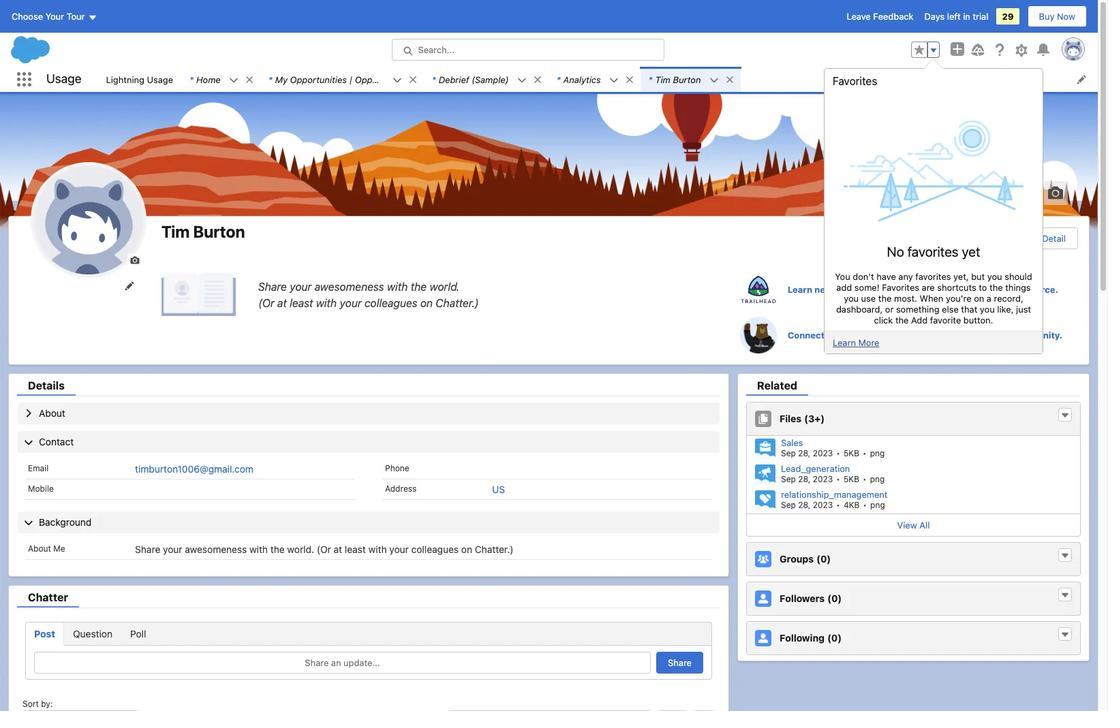 Task type: locate. For each thing, give the bounding box(es) containing it.
* for * home
[[190, 74, 194, 85]]

usage right 'lightning'
[[147, 74, 173, 85]]

you're
[[946, 293, 972, 304]]

1 vertical spatial 5 kb
[[844, 475, 860, 485]]

1 vertical spatial awesomeness
[[185, 544, 247, 556]]

1 vertical spatial burton
[[193, 222, 245, 241]]

kb up "lead_generation"
[[849, 449, 860, 459]]

on inside share your awesomeness with the world. (or at least with your colleagues on chatter.)
[[421, 297, 433, 309]]

connect with fellow trailblazers on the trailblazer community.
[[788, 330, 1063, 341]]

kb for lead_generation
[[849, 475, 860, 485]]

tour
[[67, 11, 85, 22]]

2 * from the left
[[268, 74, 272, 85]]

(or down background "dropdown button"
[[317, 544, 331, 556]]

favorites inside you don't have any favorites yet, but you should add some! favorites are shortcuts to the things you use the most. when you're on a record, dashboard, or something else that you like, just click the add favorite button.
[[882, 282, 920, 293]]

days
[[925, 11, 945, 22]]

1 sep from the top
[[781, 449, 796, 459]]

way
[[953, 284, 971, 295]]

to
[[979, 282, 988, 293], [973, 284, 982, 295]]

favorites
[[908, 244, 959, 260], [916, 272, 951, 282]]

contact button
[[18, 432, 720, 453]]

2023 left 4
[[813, 500, 833, 511]]

1 sep 28, 2023 from the top
[[781, 449, 833, 459]]

2 sep 28, 2023 from the top
[[781, 475, 833, 485]]

about inside about dropdown button
[[39, 408, 65, 419]]

5 * from the left
[[649, 74, 653, 85]]

5 up "lead_generation"
[[844, 449, 849, 459]]

favorites
[[833, 75, 878, 87], [882, 282, 920, 293]]

1 vertical spatial png image
[[755, 491, 776, 511]]

2023 for lead_generation
[[813, 475, 833, 485]]

files
[[780, 413, 802, 425]]

png image
[[755, 465, 776, 485], [755, 491, 776, 511]]

(or
[[258, 297, 275, 309], [317, 544, 331, 556]]

1 vertical spatial favorites
[[882, 282, 920, 293]]

address
[[385, 484, 417, 494]]

2 5 from the top
[[844, 475, 849, 485]]

1 5 from the top
[[844, 449, 849, 459]]

timburton1006@gmail.com link
[[135, 464, 254, 475]]

2 5 kb from the top
[[844, 475, 860, 485]]

28, up "lead_generation"
[[798, 449, 811, 459]]

tim
[[656, 74, 671, 85], [162, 222, 190, 241]]

1 vertical spatial 2023
[[813, 475, 833, 485]]

5
[[844, 449, 849, 459], [844, 475, 849, 485]]

tab list
[[25, 622, 712, 646]]

question link
[[64, 623, 121, 646]]

connect with fellow trailblazers on the trailblazer community. link
[[740, 316, 1089, 354]]

kb up "relationship_management"
[[849, 475, 860, 485]]

learn new skills on trailhead, the fun way to learn salesforce. link
[[740, 271, 1089, 308]]

3 kb from the top
[[849, 500, 860, 511]]

you up learn
[[988, 272, 1003, 282]]

learn for learn more
[[833, 338, 856, 349]]

sep down "lead_generation"
[[781, 500, 796, 511]]

2 vertical spatial kb
[[849, 500, 860, 511]]

1 2023 from the top
[[813, 449, 833, 459]]

learn left the new
[[788, 284, 813, 295]]

2 2023 from the top
[[813, 475, 833, 485]]

*
[[190, 74, 194, 85], [268, 74, 272, 85], [432, 74, 436, 85], [557, 74, 561, 85], [649, 74, 653, 85]]

0 vertical spatial kb
[[849, 449, 860, 459]]

2023 up "lead_generation"
[[813, 449, 833, 459]]

1 vertical spatial learn
[[833, 338, 856, 349]]

at inside share your awesomeness with the world. (or at least with your colleagues on chatter.)
[[277, 297, 287, 309]]

favorites inside you don't have any favorites yet, but you should add some! favorites are shortcuts to the things you use the most. when you're on a record, dashboard, or something else that you like, just click the add favorite button.
[[916, 272, 951, 282]]

lightning usage
[[106, 74, 173, 85]]

28, for relationship_management
[[798, 500, 811, 511]]

2 png image from the top
[[755, 491, 776, 511]]

1 kb from the top
[[849, 449, 860, 459]]

lightning
[[106, 74, 145, 85]]

kb for relationship_management
[[849, 500, 860, 511]]

1 horizontal spatial burton
[[673, 74, 701, 85]]

yet
[[962, 244, 981, 260]]

|
[[349, 74, 353, 85]]

1 vertical spatial 5
[[844, 475, 849, 485]]

user
[[1021, 233, 1040, 244]]

sep 28, 2023 up "lead_generation"
[[781, 449, 833, 459]]

* for * my opportunities | opportunities
[[268, 74, 272, 85]]

followers (0)
[[780, 593, 842, 605]]

analytics
[[564, 74, 601, 85]]

learn new skills on trailhead, the fun way to learn salesforce.
[[788, 284, 1059, 295]]

0 horizontal spatial favorites
[[833, 75, 878, 87]]

5 kb for lead_generation
[[844, 475, 860, 485]]

0 vertical spatial about
[[39, 408, 65, 419]]

Search this feed... search field
[[448, 711, 652, 712]]

0 vertical spatial tim
[[656, 74, 671, 85]]

3 sep 28, 2023 from the top
[[781, 500, 833, 511]]

world.
[[430, 281, 460, 293], [287, 544, 314, 556]]

mobile
[[28, 484, 54, 494]]

0 vertical spatial at
[[277, 297, 287, 309]]

learn left more
[[833, 338, 856, 349]]

opportunities left the |
[[290, 74, 347, 85]]

2 28, from the top
[[798, 475, 811, 485]]

favorite
[[930, 315, 961, 326]]

2 vertical spatial (0)
[[828, 633, 842, 644]]

sep down sales
[[781, 475, 796, 485]]

1 png image from the top
[[755, 465, 776, 485]]

0 vertical spatial least
[[290, 297, 313, 309]]

28, up "relationship_management"
[[798, 475, 811, 485]]

4 * from the left
[[557, 74, 561, 85]]

sep right png icon
[[781, 449, 796, 459]]

by:
[[41, 700, 53, 710]]

sep 28, 2023 down "lead_generation"
[[781, 500, 833, 511]]

1 horizontal spatial awesomeness
[[315, 281, 384, 293]]

else
[[942, 304, 959, 315]]

user detail
[[1021, 233, 1066, 244]]

2 vertical spatial sep
[[781, 500, 796, 511]]

28,
[[798, 449, 811, 459], [798, 475, 811, 485], [798, 500, 811, 511]]

5 for lead_generation
[[844, 475, 849, 485]]

2 vertical spatial 2023
[[813, 500, 833, 511]]

0 vertical spatial world.
[[430, 281, 460, 293]]

2 sep from the top
[[781, 475, 796, 485]]

28, down "lead_generation"
[[798, 500, 811, 511]]

don't
[[853, 272, 874, 282]]

any
[[899, 272, 913, 282]]

0 vertical spatial burton
[[673, 74, 701, 85]]

1 vertical spatial least
[[345, 544, 366, 556]]

3 2023 from the top
[[813, 500, 833, 511]]

debrief
[[439, 74, 469, 85]]

list
[[98, 67, 1098, 92]]

(0) right following
[[828, 633, 842, 644]]

0 vertical spatial png image
[[755, 465, 776, 485]]

1 * from the left
[[190, 74, 194, 85]]

1 vertical spatial png
[[870, 475, 885, 485]]

2 kb from the top
[[849, 475, 860, 485]]

2 vertical spatial sep 28, 2023
[[781, 500, 833, 511]]

0 horizontal spatial least
[[290, 297, 313, 309]]

0 horizontal spatial learn
[[788, 284, 813, 295]]

trailblazers
[[877, 330, 929, 341]]

0 vertical spatial chatter.)
[[436, 297, 479, 309]]

learn
[[788, 284, 813, 295], [833, 338, 856, 349]]

usage left 'lightning'
[[46, 72, 81, 86]]

0 horizontal spatial tim
[[162, 222, 190, 241]]

1 vertical spatial (0)
[[828, 593, 842, 605]]

opportunities
[[290, 74, 347, 85], [355, 74, 412, 85]]

0 vertical spatial png
[[870, 449, 885, 459]]

0 horizontal spatial at
[[277, 297, 287, 309]]

0 horizontal spatial opportunities
[[290, 74, 347, 85]]

text default image
[[408, 75, 418, 84], [533, 75, 542, 84], [229, 76, 238, 85], [393, 76, 402, 85], [609, 76, 619, 85], [1061, 411, 1070, 421], [1061, 552, 1070, 561], [1061, 591, 1070, 601]]

related link
[[747, 380, 809, 396]]

1 vertical spatial sep
[[781, 475, 796, 485]]

0 vertical spatial colleagues
[[365, 297, 418, 309]]

0 vertical spatial 28,
[[798, 449, 811, 459]]

0 vertical spatial (0)
[[817, 554, 831, 565]]

connect
[[788, 330, 825, 341]]

view all link
[[747, 514, 1081, 537]]

0 vertical spatial 5
[[844, 449, 849, 459]]

1 vertical spatial world.
[[287, 544, 314, 556]]

following (0)
[[780, 633, 842, 644]]

have
[[877, 272, 896, 282]]

choose your tour button
[[11, 5, 98, 27]]

learn more
[[833, 338, 880, 349]]

your
[[45, 11, 64, 22]]

0 vertical spatial 5 kb
[[844, 449, 860, 459]]

awesomeness inside share your awesomeness with the world. (or at least with your colleagues on chatter.)
[[315, 281, 384, 293]]

lightning usage link
[[98, 67, 181, 92]]

in
[[963, 11, 971, 22]]

but
[[972, 272, 985, 282]]

2 vertical spatial 28,
[[798, 500, 811, 511]]

sort by:
[[22, 700, 53, 710]]

1 horizontal spatial at
[[334, 544, 342, 556]]

1 horizontal spatial learn
[[833, 338, 856, 349]]

0 vertical spatial awesomeness
[[315, 281, 384, 293]]

2 vertical spatial png
[[871, 500, 885, 511]]

* for * tim burton
[[649, 74, 653, 85]]

0 vertical spatial 2023
[[813, 449, 833, 459]]

1 28, from the top
[[798, 449, 811, 459]]

3 sep from the top
[[781, 500, 796, 511]]

leave feedback
[[847, 11, 914, 22]]

you
[[988, 272, 1003, 282], [844, 293, 859, 304], [980, 304, 995, 315]]

with
[[387, 281, 408, 293], [316, 297, 337, 309], [827, 330, 846, 341], [249, 544, 268, 556], [369, 544, 387, 556]]

group
[[912, 42, 940, 58]]

(0) right followers
[[828, 593, 842, 605]]

sep 28, 2023 for sales
[[781, 449, 833, 459]]

left
[[948, 11, 961, 22]]

sep 28, 2023 up "relationship_management"
[[781, 475, 833, 485]]

1 vertical spatial 28,
[[798, 475, 811, 485]]

about for about
[[39, 408, 65, 419]]

1 horizontal spatial least
[[345, 544, 366, 556]]

share your awesomeness with the world. (or at least with your colleagues on chatter.)
[[258, 281, 479, 309], [135, 544, 514, 556]]

png image for lead_generation
[[755, 465, 776, 485]]

sep 28, 2023
[[781, 449, 833, 459], [781, 475, 833, 485], [781, 500, 833, 511]]

about left me on the left bottom
[[28, 544, 51, 554]]

1 horizontal spatial opportunities
[[355, 74, 412, 85]]

0 vertical spatial sep 28, 2023
[[781, 449, 833, 459]]

1 vertical spatial kb
[[849, 475, 860, 485]]

sep 28, 2023 for relationship_management
[[781, 500, 833, 511]]

kb down "lead_generation"
[[849, 500, 860, 511]]

4 list item from the left
[[549, 67, 641, 92]]

followers
[[780, 593, 825, 605]]

0 vertical spatial sep
[[781, 449, 796, 459]]

1 opportunities from the left
[[290, 74, 347, 85]]

1 5 kb from the top
[[844, 449, 860, 459]]

least
[[290, 297, 313, 309], [345, 544, 366, 556]]

1 horizontal spatial favorites
[[882, 282, 920, 293]]

share
[[258, 281, 287, 293], [135, 544, 160, 556], [305, 658, 329, 669], [668, 658, 692, 669]]

(or right edit about me image
[[258, 297, 275, 309]]

to down the but
[[973, 284, 982, 295]]

about down 'details' link on the left
[[39, 408, 65, 419]]

(0) right groups
[[817, 554, 831, 565]]

1 vertical spatial (or
[[317, 544, 331, 556]]

to inside you don't have any favorites yet, but you should add some! favorites are shortcuts to the things you use the most. when you're on a record, dashboard, or something else that you like, just click the add favorite button.
[[979, 282, 988, 293]]

1 vertical spatial sep 28, 2023
[[781, 475, 833, 485]]

click
[[874, 315, 893, 326]]

community.
[[1010, 330, 1063, 341]]

opportunities right the |
[[355, 74, 412, 85]]

groups (0)
[[780, 554, 831, 565]]

sep for sales
[[781, 449, 796, 459]]

5 up "relationship_management"
[[844, 475, 849, 485]]

choose
[[12, 11, 43, 22]]

yet,
[[954, 272, 969, 282]]

5 kb up "relationship_management"
[[844, 475, 860, 485]]

are
[[922, 282, 935, 293]]

text default image
[[245, 75, 254, 84], [625, 75, 634, 84], [725, 75, 735, 84], [517, 76, 527, 85], [709, 76, 719, 85], [1061, 631, 1070, 640]]

about button
[[18, 403, 720, 425]]

png
[[870, 449, 885, 459], [870, 475, 885, 485], [871, 500, 885, 511]]

favorites up are
[[908, 244, 959, 260]]

(0)
[[817, 554, 831, 565], [828, 593, 842, 605], [828, 633, 842, 644]]

favorites up fun
[[916, 272, 951, 282]]

2023 up "relationship_management"
[[813, 475, 833, 485]]

list item
[[181, 67, 260, 92], [260, 67, 424, 92], [424, 67, 549, 92], [549, 67, 641, 92], [641, 67, 741, 92]]

3 * from the left
[[432, 74, 436, 85]]

you left use
[[844, 293, 859, 304]]

like,
[[998, 304, 1014, 315]]

3 28, from the top
[[798, 500, 811, 511]]

0 vertical spatial learn
[[788, 284, 813, 295]]

* for * analytics
[[557, 74, 561, 85]]

1 vertical spatial chatter.)
[[475, 544, 514, 556]]

0 horizontal spatial (or
[[258, 297, 275, 309]]

0 horizontal spatial awesomeness
[[185, 544, 247, 556]]

to right way
[[979, 282, 988, 293]]

trailhead,
[[874, 284, 918, 295]]

1 vertical spatial favorites
[[916, 272, 951, 282]]

5 kb up "lead_generation"
[[844, 449, 860, 459]]

an
[[331, 658, 341, 669]]

1 vertical spatial about
[[28, 544, 51, 554]]



Task type: vqa. For each thing, say whether or not it's contained in the screenshot.
leftmost CLOSE
no



Task type: describe. For each thing, give the bounding box(es) containing it.
you
[[835, 272, 851, 282]]

some!
[[855, 282, 880, 293]]

4
[[844, 500, 849, 511]]

1 horizontal spatial (or
[[317, 544, 331, 556]]

groups
[[780, 554, 814, 565]]

leave feedback link
[[847, 11, 914, 22]]

0 horizontal spatial burton
[[193, 222, 245, 241]]

post
[[34, 629, 55, 640]]

phone
[[385, 464, 409, 474]]

2023 for sales
[[813, 449, 833, 459]]

search...
[[418, 44, 455, 55]]

0 horizontal spatial world.
[[287, 544, 314, 556]]

trailblazer
[[961, 330, 1007, 341]]

use
[[861, 293, 876, 304]]

1 horizontal spatial world.
[[430, 281, 460, 293]]

post link
[[26, 623, 64, 646]]

new
[[815, 284, 833, 295]]

us link
[[492, 484, 710, 496]]

* debrief (sample)
[[432, 74, 509, 85]]

all
[[920, 520, 930, 531]]

view
[[898, 520, 917, 531]]

poll link
[[121, 623, 155, 646]]

3 list item from the left
[[424, 67, 549, 92]]

email
[[28, 464, 49, 474]]

5 list item from the left
[[641, 67, 741, 92]]

sort
[[22, 700, 39, 710]]

tab list containing post
[[25, 622, 712, 646]]

edit about me image
[[162, 273, 237, 317]]

dashboard,
[[836, 304, 883, 315]]

png for lead_generation
[[870, 475, 885, 485]]

0 vertical spatial favorites
[[908, 244, 959, 260]]

add
[[837, 282, 852, 293]]

* for * debrief (sample)
[[432, 74, 436, 85]]

something
[[896, 304, 940, 315]]

fellow
[[849, 330, 875, 341]]

on inside you don't have any favorites yet, but you should add some! favorites are shortcuts to the things you use the most. when you're on a record, dashboard, or something else that you like, just click the add favorite button.
[[974, 293, 985, 304]]

us
[[492, 484, 505, 496]]

list containing lightning usage
[[98, 67, 1098, 92]]

salesforce.
[[1009, 284, 1059, 295]]

question
[[73, 629, 112, 640]]

you don't have any favorites yet, but you should add some! favorites are shortcuts to the things you use the most. when you're on a record, dashboard, or something else that you like, just click the add favorite button.
[[835, 272, 1033, 326]]

28, for sales
[[798, 449, 811, 459]]

1 vertical spatial share your awesomeness with the world. (or at least with your colleagues on chatter.)
[[135, 544, 514, 556]]

home
[[196, 74, 221, 85]]

background
[[39, 517, 92, 528]]

most.
[[894, 293, 918, 304]]

search... button
[[392, 39, 664, 61]]

2 opportunities from the left
[[355, 74, 412, 85]]

no favorites yet
[[887, 244, 981, 260]]

fun
[[936, 284, 951, 295]]

trial
[[973, 11, 989, 22]]

1 list item from the left
[[181, 67, 260, 92]]

lead_generation
[[781, 464, 850, 475]]

1 vertical spatial at
[[334, 544, 342, 556]]

me
[[53, 544, 65, 554]]

* my opportunities | opportunities
[[268, 74, 412, 85]]

my
[[275, 74, 288, 85]]

5 kb for sales
[[844, 449, 860, 459]]

png for relationship_management
[[871, 500, 885, 511]]

sep 28, 2023 for lead_generation
[[781, 475, 833, 485]]

1 vertical spatial colleagues
[[412, 544, 459, 556]]

detail
[[1043, 233, 1066, 244]]

burton inside list item
[[673, 74, 701, 85]]

chatter.) inside share your awesomeness with the world. (or at least with your colleagues on chatter.)
[[436, 297, 479, 309]]

user detail button
[[1010, 228, 1077, 249]]

timburton1006@gmail.com
[[135, 464, 254, 475]]

colleagues inside share your awesomeness with the world. (or at least with your colleagues on chatter.)
[[365, 297, 418, 309]]

shortcuts
[[938, 282, 977, 293]]

update...
[[344, 658, 380, 669]]

2023 for relationship_management
[[813, 500, 833, 511]]

tim burton
[[162, 222, 245, 241]]

28, for lead_generation
[[798, 475, 811, 485]]

share an update... button
[[34, 652, 651, 674]]

choose your tour
[[12, 11, 85, 22]]

add
[[912, 315, 928, 326]]

about for about me
[[28, 544, 51, 554]]

0 vertical spatial share your awesomeness with the world. (or at least with your colleagues on chatter.)
[[258, 281, 479, 309]]

png for sales
[[870, 449, 885, 459]]

1 horizontal spatial tim
[[656, 74, 671, 85]]

(sample)
[[472, 74, 509, 85]]

5 for sales
[[844, 449, 849, 459]]

png image
[[755, 439, 776, 460]]

learn more link
[[833, 338, 880, 349]]

feedback
[[874, 11, 914, 22]]

that
[[962, 304, 978, 315]]

buy now
[[1039, 11, 1076, 22]]

share button
[[657, 652, 704, 674]]

now
[[1057, 11, 1076, 22]]

files (3+)
[[780, 413, 825, 425]]

sales
[[781, 438, 804, 449]]

kb for sales
[[849, 449, 860, 459]]

(0) for following (0)
[[828, 633, 842, 644]]

share an update...
[[305, 658, 380, 669]]

about me
[[28, 544, 65, 554]]

more
[[859, 338, 880, 349]]

leave
[[847, 11, 871, 22]]

learn
[[984, 284, 1007, 295]]

chatter link
[[17, 592, 79, 608]]

29
[[1002, 11, 1014, 22]]

you right that
[[980, 304, 995, 315]]

chatter
[[28, 592, 68, 604]]

related
[[757, 380, 798, 392]]

1 horizontal spatial usage
[[147, 74, 173, 85]]

sep for lead_generation
[[781, 475, 796, 485]]

when
[[920, 293, 944, 304]]

* analytics
[[557, 74, 601, 85]]

record,
[[994, 293, 1024, 304]]

2 list item from the left
[[260, 67, 424, 92]]

(0) for groups (0)
[[817, 554, 831, 565]]

learn for learn new skills on trailhead, the fun way to learn salesforce.
[[788, 284, 813, 295]]

view all
[[898, 520, 930, 531]]

details
[[28, 380, 65, 392]]

png image for relationship_management
[[755, 491, 776, 511]]

a
[[987, 293, 992, 304]]

(3+)
[[805, 413, 825, 425]]

0 vertical spatial favorites
[[833, 75, 878, 87]]

(0) for followers (0)
[[828, 593, 842, 605]]

0 vertical spatial (or
[[258, 297, 275, 309]]

1 vertical spatial tim
[[162, 222, 190, 241]]

sep for relationship_management
[[781, 500, 796, 511]]

0 horizontal spatial usage
[[46, 72, 81, 86]]

* home
[[190, 74, 221, 85]]



